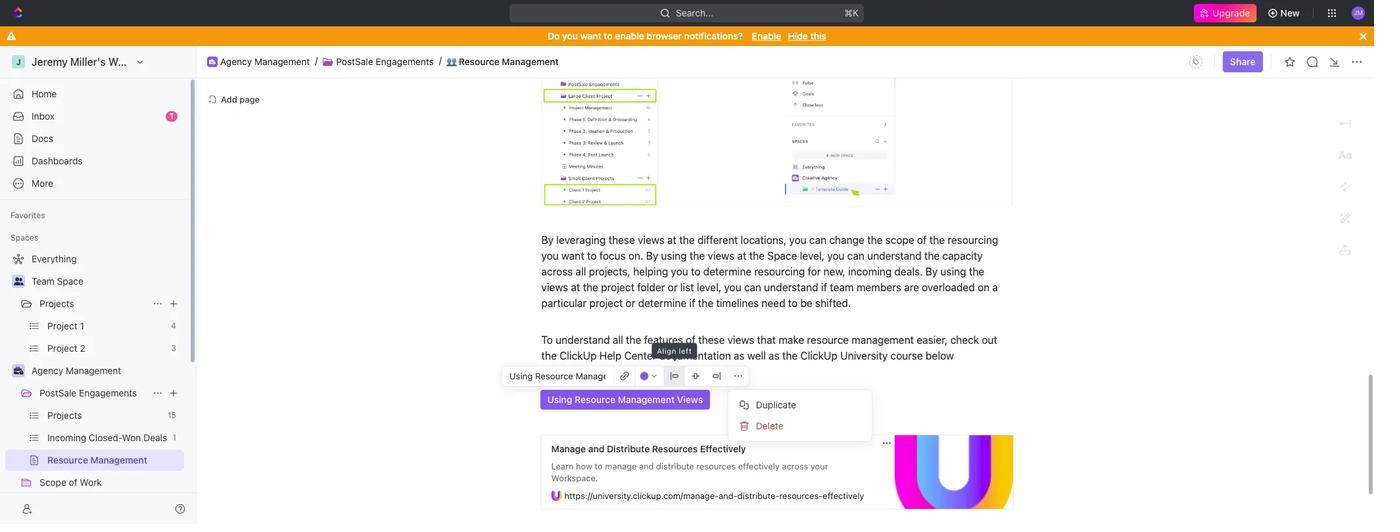 Task type: describe. For each thing, give the bounding box(es) containing it.
0 vertical spatial if
[[821, 282, 827, 294]]

do you want to enable browser notifications? enable hide this
[[548, 30, 827, 41]]

of inside by leveraging these views at the different locations, you can change the scope of the resourcing you want to focus on. by using the views at the space level, you can understand the capacity across all projects, helping you to determine resourcing for new, incoming deals. by using the views at the project folder or list level, you can understand if team members are overloaded on a particular project or determine if the timelines need to be shifted.
[[917, 234, 927, 246]]

resource for using
[[575, 394, 616, 405]]

distribute-
[[738, 491, 780, 501]]

0 horizontal spatial if
[[689, 298, 695, 309]]

scope of work link
[[39, 472, 181, 493]]

2 clickup from the left
[[801, 350, 838, 362]]

duplicate
[[756, 399, 796, 410]]

deals
[[143, 432, 167, 443]]

https://university.clickup.com/manage-
[[565, 491, 719, 501]]

different
[[698, 234, 738, 246]]

below
[[926, 350, 954, 362]]

this
[[810, 30, 827, 41]]

views down 'different'
[[708, 250, 735, 262]]

locations,
[[741, 234, 787, 246]]

team space
[[32, 276, 83, 287]]

jeremy
[[32, 56, 68, 68]]

all inside by leveraging these views at the different locations, you can change the scope of the resourcing you want to focus on. by using the views at the space level, you can understand the capacity across all projects, helping you to determine resourcing for new, incoming deals. by using the views at the project folder or list level, you can understand if team members are overloaded on a particular project or determine if the timelines need to be shifted.
[[576, 266, 586, 278]]

engagements inside sidebar "navigation"
[[79, 387, 137, 398]]

on.
[[629, 250, 643, 262]]

resource for 👥
[[459, 56, 500, 67]]

dashboards link
[[5, 151, 184, 172]]

incoming closed-won deals link
[[47, 427, 167, 448]]

you up new,
[[827, 250, 845, 262]]

new button
[[1262, 3, 1308, 24]]

the left timelines
[[698, 298, 714, 309]]

be
[[801, 298, 813, 309]]

you right locations,
[[789, 234, 807, 246]]

1 vertical spatial using
[[941, 266, 966, 278]]

resource management link
[[47, 450, 181, 471]]

15
[[168, 410, 176, 420]]

of inside 'scope of work' link
[[69, 477, 77, 488]]

0 vertical spatial 1
[[170, 111, 174, 121]]

align
[[657, 346, 677, 354]]

features
[[644, 334, 683, 346]]

space inside sidebar "navigation"
[[57, 276, 83, 287]]

effectively
[[700, 444, 746, 455]]

resource management
[[47, 454, 147, 466]]

0 vertical spatial projects link
[[39, 293, 147, 314]]

jm
[[1354, 9, 1363, 17]]

left
[[679, 346, 692, 354]]

1 horizontal spatial can
[[809, 234, 827, 246]]

1 horizontal spatial or
[[668, 282, 678, 294]]

⌘k
[[845, 7, 859, 18]]

members
[[857, 282, 901, 294]]

a
[[993, 282, 998, 294]]

easier,
[[917, 334, 948, 346]]

resource inside sidebar "navigation"
[[47, 454, 88, 466]]

project 1 link
[[47, 316, 166, 337]]

hide
[[788, 30, 808, 41]]

the down make
[[782, 350, 798, 362]]

add page
[[221, 94, 260, 104]]

are
[[904, 282, 919, 294]]

workspace
[[108, 56, 163, 68]]

across
[[541, 266, 573, 278]]

2
[[80, 343, 85, 354]]

agency for agency management link associated with business time icon to the right
[[220, 56, 252, 67]]

0 horizontal spatial resourcing
[[754, 266, 805, 278]]

for
[[808, 266, 821, 278]]

management up page
[[254, 56, 310, 67]]

postsale engagements inside sidebar "navigation"
[[39, 387, 137, 398]]

share
[[1230, 56, 1256, 67]]

0 horizontal spatial postsale engagements link
[[39, 383, 147, 404]]

1 horizontal spatial at
[[667, 234, 677, 246]]

on
[[978, 282, 990, 294]]

distribute
[[607, 444, 650, 455]]

favorites button
[[5, 208, 50, 224]]

views up on.
[[638, 234, 665, 246]]

scope of work
[[39, 477, 102, 488]]

understand inside to understand all the features of these views that make resource management easier, check out the clickup help center documentation as well as the clickup university course below
[[556, 334, 610, 346]]

to
[[541, 334, 553, 346]]

management down the 2
[[66, 365, 121, 376]]

and-
[[719, 491, 738, 501]]

resources-
[[780, 491, 823, 501]]

all inside to understand all the features of these views that make resource management easier, check out the clickup help center documentation as well as the clickup university course below
[[613, 334, 623, 346]]

make
[[779, 334, 804, 346]]

incoming
[[47, 432, 86, 443]]

postsale inside sidebar "navigation"
[[39, 387, 76, 398]]

0 vertical spatial using
[[661, 250, 687, 262]]

jm button
[[1348, 3, 1369, 24]]

sidebar navigation
[[0, 46, 199, 524]]

the down to
[[541, 350, 557, 362]]

1 horizontal spatial by
[[646, 250, 658, 262]]

home link
[[5, 84, 184, 105]]

spaces
[[11, 233, 38, 243]]

closed-
[[89, 432, 122, 443]]

helping
[[633, 266, 668, 278]]

add
[[221, 94, 237, 104]]

4
[[171, 321, 176, 331]]

to understand all the features of these views that make resource management easier, check out the clickup help center documentation as well as the clickup university course below
[[541, 334, 1000, 362]]

help
[[600, 350, 622, 362]]

jeremy miller's workspace, , element
[[12, 55, 25, 68]]

projects,
[[589, 266, 631, 278]]

agency management link for business time icon to the right
[[220, 56, 310, 67]]

tree inside sidebar "navigation"
[[5, 249, 184, 524]]

duplicate button
[[734, 394, 867, 415]]

0 horizontal spatial level,
[[697, 282, 722, 294]]

new
[[1281, 7, 1300, 18]]

you up across
[[541, 250, 559, 262]]

the down locations,
[[749, 250, 765, 262]]

1 vertical spatial projects link
[[47, 405, 162, 426]]

documentation
[[659, 350, 731, 362]]

agency for agency management link for business time icon inside sidebar "navigation"
[[32, 365, 63, 376]]

folder
[[637, 282, 665, 294]]

the left capacity
[[924, 250, 940, 262]]

search...
[[676, 7, 714, 18]]

upgrade link
[[1194, 4, 1257, 22]]

views inside to understand all the features of these views that make resource management easier, check out the clickup help center documentation as well as the clickup university course below
[[728, 334, 754, 346]]

scope
[[39, 477, 66, 488]]

dashboards
[[32, 155, 83, 166]]

1 vertical spatial or
[[626, 298, 635, 309]]

home
[[32, 88, 57, 99]]

management
[[852, 334, 914, 346]]

these inside to understand all the features of these views that make resource management easier, check out the clickup help center documentation as well as the clickup university course below
[[698, 334, 725, 346]]

center
[[624, 350, 657, 362]]

1 as from the left
[[734, 350, 745, 362]]

management left views
[[618, 394, 675, 405]]

dropdown menu image
[[1186, 51, 1207, 72]]

0 vertical spatial want
[[580, 30, 602, 41]]

check
[[951, 334, 979, 346]]

0 vertical spatial postsale engagements link
[[336, 56, 434, 67]]

change
[[829, 234, 865, 246]]

notifications?
[[684, 30, 743, 41]]

to left be
[[788, 298, 798, 309]]

everything
[[32, 253, 77, 264]]

user group image
[[13, 277, 23, 285]]

1 vertical spatial 1
[[80, 320, 84, 331]]

page
[[239, 94, 260, 104]]

by leveraging these views at the different locations, you can change the scope of the resourcing you want to focus on. by using the views at the space level, you can understand the capacity across all projects, helping you to determine resourcing for new, incoming deals. by using the views at the project folder or list level, you can understand if team members are overloaded on a particular project or determine if the timelines need to be shifted.
[[541, 234, 1001, 309]]



Task type: locate. For each thing, give the bounding box(es) containing it.
1 vertical spatial at
[[737, 250, 747, 262]]

these up focus
[[609, 234, 635, 246]]

agency management link up page
[[220, 56, 310, 67]]

1 vertical spatial of
[[686, 334, 696, 346]]

2 horizontal spatial can
[[847, 250, 865, 262]]

0 vertical spatial these
[[609, 234, 635, 246]]

0 vertical spatial postsale
[[336, 56, 373, 67]]

determine down 'different'
[[703, 266, 752, 278]]

2 horizontal spatial by
[[926, 266, 938, 278]]

clickup
[[560, 350, 597, 362], [801, 350, 838, 362]]

these inside by leveraging these views at the different locations, you can change the scope of the resourcing you want to focus on. by using the views at the space level, you can understand the capacity across all projects, helping you to determine resourcing for new, incoming deals. by using the views at the project folder or list level, you can understand if team members are overloaded on a particular project or determine if the timelines need to be shifted.
[[609, 234, 635, 246]]

using up overloaded
[[941, 266, 966, 278]]

docs link
[[5, 128, 184, 149]]

1 horizontal spatial if
[[821, 282, 827, 294]]

0 vertical spatial of
[[917, 234, 927, 246]]

manage and distribute resources effectively
[[551, 444, 746, 455]]

project 1
[[47, 320, 84, 331]]

project 2 link
[[47, 338, 166, 359]]

upgrade
[[1213, 7, 1250, 18]]

1 horizontal spatial all
[[613, 334, 623, 346]]

management down the incoming closed-won deals 1
[[91, 454, 147, 466]]

0 vertical spatial resource
[[459, 56, 500, 67]]

miller's
[[70, 56, 106, 68]]

0 horizontal spatial of
[[69, 477, 77, 488]]

inbox
[[32, 110, 55, 122]]

projects down the team space
[[39, 298, 74, 309]]

views
[[677, 394, 703, 405]]

docs
[[32, 133, 53, 144]]

align left
[[657, 346, 692, 354]]

views
[[638, 234, 665, 246], [708, 250, 735, 262], [541, 282, 568, 294], [728, 334, 754, 346]]

2 vertical spatial can
[[744, 282, 761, 294]]

0 vertical spatial postsale engagements
[[336, 56, 434, 67]]

using
[[547, 394, 572, 405]]

jeremy miller's workspace
[[32, 56, 163, 68]]

the
[[679, 234, 695, 246], [867, 234, 883, 246], [930, 234, 945, 246], [690, 250, 705, 262], [749, 250, 765, 262], [924, 250, 940, 262], [969, 266, 985, 278], [583, 282, 598, 294], [698, 298, 714, 309], [626, 334, 641, 346], [541, 350, 557, 362], [782, 350, 798, 362]]

2 horizontal spatial resource
[[575, 394, 616, 405]]

1 vertical spatial can
[[847, 250, 865, 262]]

0 vertical spatial understand
[[867, 250, 922, 262]]

1 horizontal spatial these
[[698, 334, 725, 346]]

space right team
[[57, 276, 83, 287]]

level, up 'for'
[[800, 250, 825, 262]]

delete
[[756, 420, 784, 431]]

1 vertical spatial level,
[[697, 282, 722, 294]]

management down do at the top left of the page
[[502, 56, 559, 67]]

that
[[757, 334, 776, 346]]

https://university.clickup.com/manage-and-distribute-resources-effectively
[[565, 491, 864, 501]]

as left well
[[734, 350, 745, 362]]

1 vertical spatial agency management
[[32, 365, 121, 376]]

team
[[830, 282, 854, 294]]

agency management up page
[[220, 56, 310, 67]]

0 horizontal spatial can
[[744, 282, 761, 294]]

postsale engagements link
[[336, 56, 434, 67], [39, 383, 147, 404]]

1 vertical spatial project
[[47, 343, 77, 354]]

1 horizontal spatial resourcing
[[948, 234, 998, 246]]

scope
[[885, 234, 915, 246]]

tree
[[5, 249, 184, 524]]

0 vertical spatial or
[[668, 282, 678, 294]]

0 horizontal spatial as
[[734, 350, 745, 362]]

0 vertical spatial determine
[[703, 266, 752, 278]]

resource
[[807, 334, 849, 346]]

you
[[562, 30, 578, 41], [789, 234, 807, 246], [541, 250, 559, 262], [827, 250, 845, 262], [671, 266, 688, 278], [724, 282, 742, 294]]

can down change
[[847, 250, 865, 262]]

1 vertical spatial want
[[561, 250, 584, 262]]

1 vertical spatial space
[[57, 276, 83, 287]]

or left list
[[668, 282, 678, 294]]

if left team
[[821, 282, 827, 294]]

enable
[[752, 30, 781, 41]]

1 horizontal spatial postsale engagements link
[[336, 56, 434, 67]]

1 vertical spatial all
[[613, 334, 623, 346]]

understand up help
[[556, 334, 610, 346]]

tree containing everything
[[5, 249, 184, 524]]

agency management inside sidebar "navigation"
[[32, 365, 121, 376]]

project for project 2
[[47, 343, 77, 354]]

2 project from the top
[[47, 343, 77, 354]]

management inside 'resource management' link
[[91, 454, 147, 466]]

of right scope
[[917, 234, 927, 246]]

2 vertical spatial of
[[69, 477, 77, 488]]

0 vertical spatial project
[[601, 282, 635, 294]]

agency up add page
[[220, 56, 252, 67]]

agency management
[[220, 56, 310, 67], [32, 365, 121, 376]]

1 horizontal spatial agency
[[220, 56, 252, 67]]

particular
[[541, 298, 587, 309]]

agency down project 2
[[32, 365, 63, 376]]

1 inside the incoming closed-won deals 1
[[173, 433, 176, 443]]

agency management down the 2
[[32, 365, 121, 376]]

the left 'different'
[[679, 234, 695, 246]]

project up project 2
[[47, 320, 77, 331]]

incoming
[[848, 266, 892, 278]]

as right well
[[769, 350, 780, 362]]

can up timelines
[[744, 282, 761, 294]]

projects up incoming at the left bottom of the page
[[47, 410, 82, 421]]

all up help
[[613, 334, 623, 346]]

0 vertical spatial agency management
[[220, 56, 310, 67]]

0 vertical spatial project
[[47, 320, 77, 331]]

if down list
[[689, 298, 695, 309]]

using resource management views
[[547, 394, 703, 405]]

0 vertical spatial space
[[767, 250, 797, 262]]

you right do at the top left of the page
[[562, 30, 578, 41]]

of left work
[[69, 477, 77, 488]]

browser
[[647, 30, 682, 41]]

1 vertical spatial these
[[698, 334, 725, 346]]

project 2
[[47, 343, 85, 354]]

more
[[32, 178, 53, 189]]

0 horizontal spatial space
[[57, 276, 83, 287]]

business time image inside sidebar "navigation"
[[13, 367, 23, 375]]

space inside by leveraging these views at the different locations, you can change the scope of the resourcing you want to focus on. by using the views at the space level, you can understand the capacity across all projects, helping you to determine resourcing for new, incoming deals. by using the views at the project folder or list level, you can understand if team members are overloaded on a particular project or determine if the timelines need to be shifted.
[[767, 250, 797, 262]]

1 horizontal spatial postsale engagements
[[336, 56, 434, 67]]

engagements left 👥
[[376, 56, 434, 67]]

well
[[747, 350, 766, 362]]

the up center
[[626, 334, 641, 346]]

resource down incoming at the left bottom of the page
[[47, 454, 88, 466]]

0 vertical spatial agency management link
[[220, 56, 310, 67]]

deals.
[[895, 266, 923, 278]]

level, right list
[[697, 282, 722, 294]]

projects link down team space link at the bottom left
[[39, 293, 147, 314]]

by up across
[[541, 234, 554, 246]]

determine down folder
[[638, 298, 687, 309]]

resources
[[652, 444, 698, 455]]

2 horizontal spatial at
[[737, 250, 747, 262]]

understand
[[867, 250, 922, 262], [764, 282, 819, 294], [556, 334, 610, 346]]

0 vertical spatial engagements
[[376, 56, 434, 67]]

business time image
[[209, 59, 216, 64], [13, 367, 23, 375]]

capacity
[[943, 250, 983, 262]]

2 horizontal spatial of
[[917, 234, 927, 246]]

agency inside "tree"
[[32, 365, 63, 376]]

the up "on"
[[969, 266, 985, 278]]

at down locations,
[[737, 250, 747, 262]]

1 horizontal spatial resource
[[459, 56, 500, 67]]

0 horizontal spatial determine
[[638, 298, 687, 309]]

Add button text field
[[509, 371, 605, 381]]

views down across
[[541, 282, 568, 294]]

out
[[982, 334, 998, 346]]

1 vertical spatial by
[[646, 250, 658, 262]]

manage
[[551, 444, 586, 455]]

agency management for business time icon inside sidebar "navigation"
[[32, 365, 121, 376]]

shifted.
[[815, 298, 851, 309]]

these up documentation
[[698, 334, 725, 346]]

to down leveraging on the left top of page
[[587, 250, 597, 262]]

resource right the 'using'
[[575, 394, 616, 405]]

1 horizontal spatial space
[[767, 250, 797, 262]]

1 horizontal spatial business time image
[[209, 59, 216, 64]]

by up helping
[[646, 250, 658, 262]]

1 horizontal spatial level,
[[800, 250, 825, 262]]

projects for the bottommost the projects link
[[47, 410, 82, 421]]

agency management for business time icon to the right
[[220, 56, 310, 67]]

resourcing up capacity
[[948, 234, 998, 246]]

0 horizontal spatial business time image
[[13, 367, 23, 375]]

0 horizontal spatial resource
[[47, 454, 88, 466]]

at up particular
[[571, 282, 580, 294]]

resource
[[459, 56, 500, 67], [575, 394, 616, 405], [47, 454, 88, 466]]

0 horizontal spatial agency management
[[32, 365, 121, 376]]

engagements down project 2 link
[[79, 387, 137, 398]]

0 horizontal spatial clickup
[[560, 350, 597, 362]]

everything link
[[5, 249, 181, 270]]

the down 'different'
[[690, 250, 705, 262]]

1 horizontal spatial of
[[686, 334, 696, 346]]

1 vertical spatial understand
[[764, 282, 819, 294]]

0 vertical spatial can
[[809, 234, 827, 246]]

projects for topmost the projects link
[[39, 298, 74, 309]]

all
[[576, 266, 586, 278], [613, 334, 623, 346]]

0 horizontal spatial or
[[626, 298, 635, 309]]

incoming closed-won deals 1
[[47, 432, 176, 443]]

0 vertical spatial level,
[[800, 250, 825, 262]]

need
[[762, 298, 786, 309]]

0 vertical spatial resourcing
[[948, 234, 998, 246]]

leveraging
[[556, 234, 606, 246]]

2 horizontal spatial understand
[[867, 250, 922, 262]]

the up capacity
[[930, 234, 945, 246]]

j
[[16, 57, 21, 67]]

0 horizontal spatial these
[[609, 234, 635, 246]]

or down helping
[[626, 298, 635, 309]]

postsale engagements
[[336, 56, 434, 67], [39, 387, 137, 398]]

timelines
[[716, 298, 759, 309]]

0 horizontal spatial agency
[[32, 365, 63, 376]]

0 horizontal spatial understand
[[556, 334, 610, 346]]

at up helping
[[667, 234, 677, 246]]

favorites
[[11, 210, 45, 220]]

2 vertical spatial understand
[[556, 334, 610, 346]]

to up list
[[691, 266, 701, 278]]

and
[[588, 444, 605, 455]]

agency management link down project 2 link
[[32, 360, 181, 381]]

all right across
[[576, 266, 586, 278]]

0 horizontal spatial postsale
[[39, 387, 76, 398]]

0 horizontal spatial by
[[541, 234, 554, 246]]

enable
[[615, 30, 644, 41]]

1 vertical spatial postsale engagements link
[[39, 383, 147, 404]]

delete button
[[734, 415, 867, 436]]

1 horizontal spatial agency management
[[220, 56, 310, 67]]

1 vertical spatial agency management link
[[32, 360, 181, 381]]

understand up be
[[764, 282, 819, 294]]

determine
[[703, 266, 752, 278], [638, 298, 687, 309]]

the down "projects,"
[[583, 282, 598, 294]]

you up list
[[671, 266, 688, 278]]

1 horizontal spatial agency management link
[[220, 56, 310, 67]]

at
[[667, 234, 677, 246], [737, 250, 747, 262], [571, 282, 580, 294]]

agency management link for business time icon inside sidebar "navigation"
[[32, 360, 181, 381]]

1 horizontal spatial engagements
[[376, 56, 434, 67]]

want inside by leveraging these views at the different locations, you can change the scope of the resourcing you want to focus on. by using the views at the space level, you can understand the capacity across all projects, helping you to determine resourcing for new, incoming deals. by using the views at the project folder or list level, you can understand if team members are overloaded on a particular project or determine if the timelines need to be shifted.
[[561, 250, 584, 262]]

space down locations,
[[767, 250, 797, 262]]

project left the 2
[[47, 343, 77, 354]]

1 clickup from the left
[[560, 350, 597, 362]]

1 horizontal spatial as
[[769, 350, 780, 362]]

want right do at the top left of the page
[[580, 30, 602, 41]]

the left scope
[[867, 234, 883, 246]]

projects link
[[39, 293, 147, 314], [47, 405, 162, 426]]

1 vertical spatial postsale engagements
[[39, 387, 137, 398]]

3
[[171, 343, 176, 353]]

of inside to understand all the features of these views that make resource management easier, check out the clickup help center documentation as well as the clickup university course below
[[686, 334, 696, 346]]

team space link
[[32, 271, 181, 292]]

1 vertical spatial project
[[589, 298, 623, 309]]

1 horizontal spatial using
[[941, 266, 966, 278]]

understand down scope
[[867, 250, 922, 262]]

1 vertical spatial resource
[[575, 394, 616, 405]]

1 horizontal spatial postsale
[[336, 56, 373, 67]]

2 vertical spatial by
[[926, 266, 938, 278]]

views up well
[[728, 334, 754, 346]]

resourcing up the 'need'
[[754, 266, 805, 278]]

1 horizontal spatial determine
[[703, 266, 752, 278]]

by up overloaded
[[926, 266, 938, 278]]

team
[[32, 276, 54, 287]]

1 vertical spatial business time image
[[13, 367, 23, 375]]

clickup down resource
[[801, 350, 838, 362]]

can left change
[[809, 234, 827, 246]]

1 vertical spatial projects
[[47, 410, 82, 421]]

of up documentation
[[686, 334, 696, 346]]

2 as from the left
[[769, 350, 780, 362]]

0 horizontal spatial at
[[571, 282, 580, 294]]

project for project 1
[[47, 320, 77, 331]]

projects link up closed-
[[47, 405, 162, 426]]

to left 'enable'
[[604, 30, 613, 41]]

1 vertical spatial agency
[[32, 365, 63, 376]]

you up timelines
[[724, 282, 742, 294]]

want down leveraging on the left top of page
[[561, 250, 584, 262]]

👥
[[446, 56, 457, 67]]

0 horizontal spatial all
[[576, 266, 586, 278]]

focus
[[599, 250, 626, 262]]

postsale
[[336, 56, 373, 67], [39, 387, 76, 398]]

project
[[601, 282, 635, 294], [589, 298, 623, 309]]

2 vertical spatial at
[[571, 282, 580, 294]]

1 project from the top
[[47, 320, 77, 331]]

resource right 👥
[[459, 56, 500, 67]]

using up helping
[[661, 250, 687, 262]]

clickup up add button text field
[[560, 350, 597, 362]]

to
[[604, 30, 613, 41], [587, 250, 597, 262], [691, 266, 701, 278], [788, 298, 798, 309]]

university
[[840, 350, 888, 362]]

1 horizontal spatial understand
[[764, 282, 819, 294]]



Task type: vqa. For each thing, say whether or not it's contained in the screenshot.


